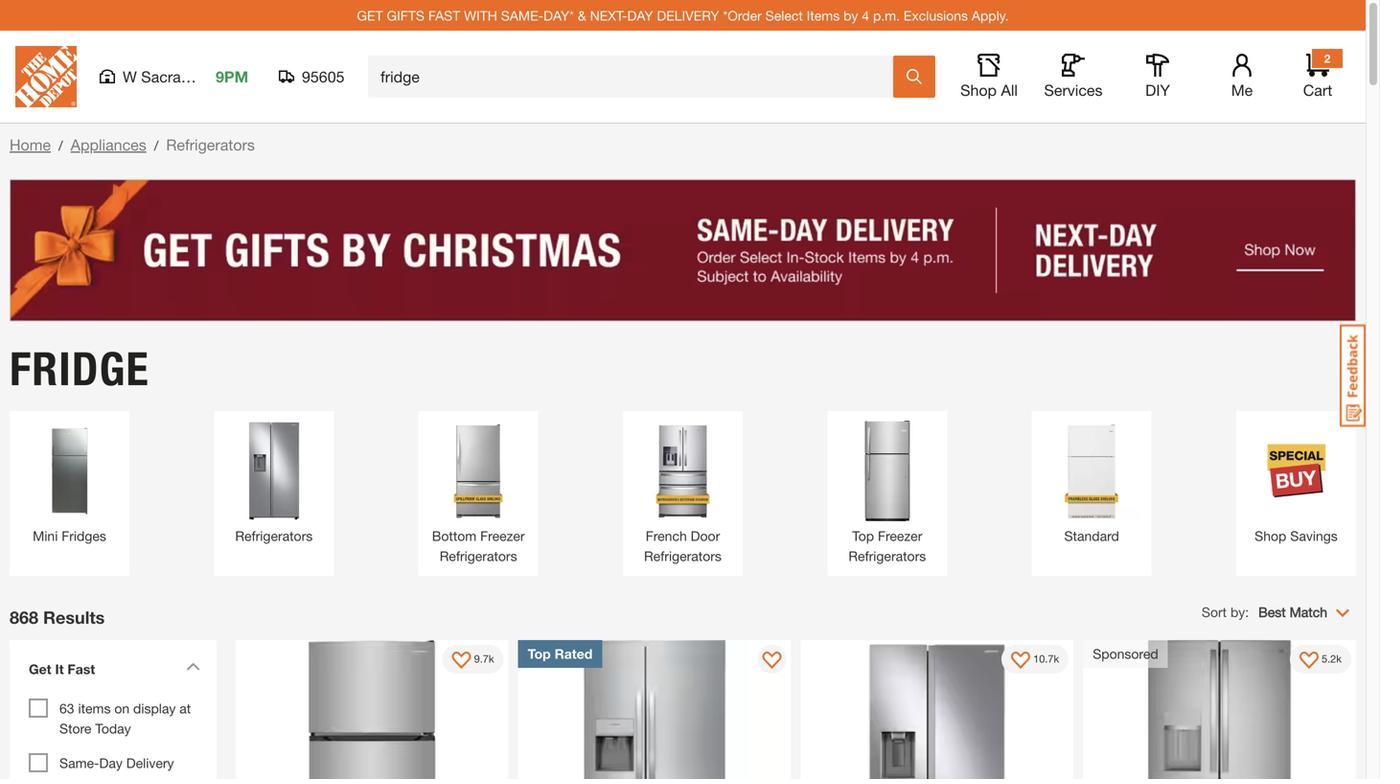 Task type: locate. For each thing, give the bounding box(es) containing it.
standard link
[[1042, 421, 1143, 546]]

freezer inside top freezer refrigerators
[[878, 528, 923, 544]]

refrigerators down bottom
[[440, 548, 517, 564]]

refrigerators
[[166, 136, 255, 154], [235, 528, 313, 544], [440, 548, 517, 564], [644, 548, 722, 564], [849, 548, 926, 564]]

the home depot logo image
[[15, 46, 77, 107]]

sort by: best match
[[1202, 604, 1328, 620]]

today
[[95, 721, 131, 737]]

868
[[10, 607, 38, 628]]

freezer for bottom freezer refrigerators
[[480, 528, 525, 544]]

2 display image from the left
[[1300, 652, 1319, 671]]

delivery
[[657, 7, 720, 23]]

shop left all
[[961, 81, 997, 99]]

freezer for top freezer refrigerators
[[878, 528, 923, 544]]

shop savings link
[[1246, 421, 1347, 546]]

shop savings image
[[1246, 421, 1347, 522]]

day*
[[544, 7, 574, 23]]

display image inside '9.7k' "dropdown button"
[[452, 652, 471, 671]]

mini
[[33, 528, 58, 544]]

best
[[1259, 604, 1286, 620]]

0 horizontal spatial freezer
[[480, 528, 525, 544]]

shop
[[961, 81, 997, 99], [1255, 528, 1287, 544]]

match
[[1290, 604, 1328, 620]]

get
[[357, 7, 383, 23]]

french door refrigerators image
[[633, 421, 734, 522]]

w sacramento 9pm
[[123, 68, 248, 86]]

/
[[58, 138, 63, 153], [154, 138, 159, 153]]

me
[[1232, 81, 1253, 99]]

fast
[[428, 7, 461, 23]]

display image left 9.7k
[[452, 652, 471, 671]]

2 freezer from the left
[[878, 528, 923, 544]]

top
[[853, 528, 875, 544], [528, 646, 551, 662]]

door
[[691, 528, 720, 544]]

display image
[[452, 652, 471, 671], [1300, 652, 1319, 671]]

sort
[[1202, 604, 1227, 620]]

1 horizontal spatial display image
[[1012, 652, 1031, 671]]

top down top freezer refrigerators image on the bottom right of the page
[[853, 528, 875, 544]]

top for top rated
[[528, 646, 551, 662]]

home / appliances / refrigerators
[[10, 136, 255, 154]]

refrigerators image
[[224, 421, 324, 522]]

1 horizontal spatial display image
[[1300, 652, 1319, 671]]

home
[[10, 136, 51, 154]]

1 display image from the left
[[763, 652, 782, 671]]

1 horizontal spatial top
[[853, 528, 875, 544]]

shop left savings
[[1255, 528, 1287, 544]]

1 vertical spatial top
[[528, 646, 551, 662]]

0 horizontal spatial shop
[[961, 81, 997, 99]]

0 horizontal spatial display image
[[763, 652, 782, 671]]

refrigerators link
[[224, 421, 324, 546]]

fridge
[[10, 341, 149, 397]]

it
[[55, 662, 64, 677]]

freezer inside bottom freezer refrigerators
[[480, 528, 525, 544]]

mini fridges
[[33, 528, 106, 544]]

refrigerators down french at the left
[[644, 548, 722, 564]]

services
[[1045, 81, 1103, 99]]

home link
[[10, 136, 51, 154]]

refrigerators inside bottom freezer refrigerators
[[440, 548, 517, 564]]

36 in. 27.4 cu. ft. side by side refrigerator in fingerprint-resistant stainless steel, standard depth image
[[801, 640, 1074, 780]]

mini fridges image
[[19, 421, 120, 522]]

freezer right bottom
[[480, 528, 525, 544]]

sponsored
[[1093, 646, 1159, 662]]

get
[[29, 662, 51, 677]]

standard
[[1065, 528, 1120, 544]]

2 display image from the left
[[1012, 652, 1031, 671]]

standard image
[[1042, 421, 1143, 522]]

get it fast link
[[19, 650, 207, 694]]

1 horizontal spatial shop
[[1255, 528, 1287, 544]]

feedback link image
[[1340, 324, 1366, 428]]

0 horizontal spatial top
[[528, 646, 551, 662]]

1 freezer from the left
[[480, 528, 525, 544]]

0 vertical spatial top
[[853, 528, 875, 544]]

63
[[59, 701, 74, 717]]

freezer
[[480, 528, 525, 544], [878, 528, 923, 544]]

results
[[43, 607, 105, 628]]

refrigerators down top freezer refrigerators image on the bottom right of the page
[[849, 548, 926, 564]]

bottom freezer refrigerators image
[[428, 421, 529, 522]]

shop all
[[961, 81, 1018, 99]]

top for top freezer refrigerators
[[853, 528, 875, 544]]

apply.
[[972, 7, 1009, 23]]

10.7k button
[[1002, 645, 1069, 674]]

sponsored banner image
[[10, 179, 1357, 322]]

top left rated on the left bottom of page
[[528, 646, 551, 662]]

1 horizontal spatial /
[[154, 138, 159, 153]]

4
[[862, 7, 870, 23]]

day
[[628, 7, 653, 23]]

1 vertical spatial shop
[[1255, 528, 1287, 544]]

refrigerators down the 9pm
[[166, 136, 255, 154]]

0 horizontal spatial /
[[58, 138, 63, 153]]

caret icon image
[[186, 662, 200, 671]]

/ right home link
[[58, 138, 63, 153]]

display
[[133, 701, 176, 717]]

store
[[59, 721, 92, 737]]

shop inside button
[[961, 81, 997, 99]]

get gifts fast with same-day* & next-day delivery *order select items by 4 p.m. exclusions apply.
[[357, 7, 1009, 23]]

display image inside 5.2k dropdown button
[[1300, 652, 1319, 671]]

delivery
[[126, 756, 174, 771]]

display image left 5.2k
[[1300, 652, 1319, 671]]

5.2k
[[1322, 653, 1342, 666]]

refrigerators for bottom freezer refrigerators
[[440, 548, 517, 564]]

*order
[[723, 7, 762, 23]]

diy button
[[1128, 54, 1189, 100]]

top inside top freezer refrigerators
[[853, 528, 875, 544]]

9.7k
[[474, 653, 494, 666]]

display image
[[763, 652, 782, 671], [1012, 652, 1031, 671]]

1 display image from the left
[[452, 652, 471, 671]]

same-day delivery
[[59, 756, 174, 771]]

cart
[[1304, 81, 1333, 99]]

me button
[[1212, 54, 1273, 100]]

95605
[[302, 68, 345, 86]]

same-
[[59, 756, 99, 771]]

freezer down top freezer refrigerators image on the bottom right of the page
[[878, 528, 923, 544]]

bottom freezer refrigerators
[[432, 528, 525, 564]]

1 horizontal spatial freezer
[[878, 528, 923, 544]]

/ right appliances link
[[154, 138, 159, 153]]

w
[[123, 68, 137, 86]]

0 horizontal spatial display image
[[452, 652, 471, 671]]

select
[[766, 7, 803, 23]]

0 vertical spatial shop
[[961, 81, 997, 99]]



Task type: describe. For each thing, give the bounding box(es) containing it.
&
[[578, 7, 587, 23]]

13.9 cu. ft. top freezer refrigerator, brushed steel image
[[236, 640, 509, 780]]

refrigerators for top freezer refrigerators
[[849, 548, 926, 564]]

top freezer refrigerators
[[849, 528, 926, 564]]

2
[[1325, 52, 1331, 65]]

rated
[[555, 646, 593, 662]]

by
[[844, 7, 859, 23]]

bottom freezer refrigerators link
[[428, 421, 529, 567]]

savings
[[1291, 528, 1338, 544]]

fridges
[[62, 528, 106, 544]]

9pm
[[216, 68, 248, 86]]

same-
[[501, 7, 544, 23]]

2 / from the left
[[154, 138, 159, 153]]

items
[[807, 7, 840, 23]]

top freezer refrigerators image
[[837, 421, 938, 522]]

french door refrigerators
[[644, 528, 722, 564]]

gifts
[[387, 7, 425, 23]]

refrigerators down 'refrigerators' image
[[235, 528, 313, 544]]

shop for shop all
[[961, 81, 997, 99]]

display image inside the 10.7k dropdown button
[[1012, 652, 1031, 671]]

top rated
[[528, 646, 593, 662]]

at
[[180, 701, 191, 717]]

5.2k button
[[1291, 645, 1352, 674]]

refrigerators for french door refrigerators
[[644, 548, 722, 564]]

top freezer refrigerators link
[[837, 421, 938, 567]]

on
[[114, 701, 130, 717]]

10.7k
[[1034, 653, 1060, 666]]

shop all button
[[959, 54, 1020, 100]]

same-day delivery link
[[59, 756, 174, 771]]

868 results
[[10, 607, 105, 628]]

63 items on display at store today
[[59, 701, 191, 737]]

next-
[[590, 7, 628, 23]]

day
[[99, 756, 123, 771]]

appliances
[[71, 136, 146, 154]]

french
[[646, 528, 687, 544]]

9.7k button
[[443, 645, 504, 674]]

french door refrigerators link
[[633, 421, 734, 567]]

diy
[[1146, 81, 1171, 99]]

mini fridges link
[[19, 421, 120, 546]]

cart 2
[[1304, 52, 1333, 99]]

sacramento
[[141, 68, 224, 86]]

items
[[78, 701, 111, 717]]

bottom
[[432, 528, 477, 544]]

appliances link
[[71, 136, 146, 154]]

36 in. 25.6 cu. ft. side by side refrigerator in stainless steel, standard depth image
[[518, 640, 791, 780]]

95605 button
[[279, 67, 345, 86]]

1 / from the left
[[58, 138, 63, 153]]

shop for shop savings
[[1255, 528, 1287, 544]]

display image for 5.2k
[[1300, 652, 1319, 671]]

shop savings
[[1255, 528, 1338, 544]]

services button
[[1043, 54, 1105, 100]]

all
[[1001, 81, 1018, 99]]

What can we help you find today? search field
[[381, 57, 893, 97]]

p.m.
[[873, 7, 900, 23]]

profile 27.9 cu. ft. smart 4-door french door refrigerator with door in door in fingerprint resistant stainless steel image
[[1084, 640, 1357, 780]]

by:
[[1231, 604, 1250, 620]]

exclusions
[[904, 7, 968, 23]]

display image for 9.7k
[[452, 652, 471, 671]]

with
[[464, 7, 498, 23]]

fast
[[68, 662, 95, 677]]

get it fast
[[29, 662, 95, 677]]



Task type: vqa. For each thing, say whether or not it's contained in the screenshot.
rightmost Freezer
yes



